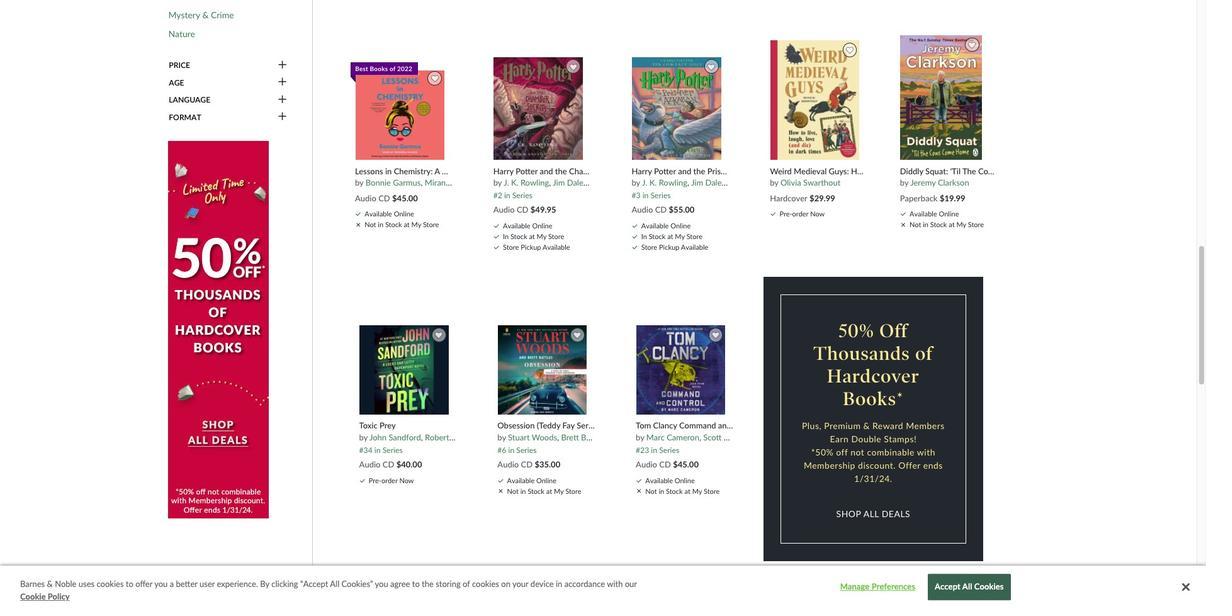 Task type: vqa. For each thing, say whether or not it's contained in the screenshot.
2nd check 'icon' from the bottom
no



Task type: locate. For each thing, give the bounding box(es) containing it.
stock down #23 in series link
[[666, 487, 683, 495]]

1 vertical spatial order
[[382, 476, 398, 485]]

1 horizontal spatial harry
[[632, 166, 652, 176]]

at down $49.95
[[529, 232, 535, 241]]

store down the #2 in series link
[[503, 243, 519, 251]]

in right #3
[[643, 191, 649, 201]]

obsession (teddy fay series #6… by stuart woods , brett battles #6 in series audio cd $35.00
[[498, 421, 616, 470]]

premium
[[824, 420, 861, 431]]

of left 2022
[[390, 65, 396, 73]]

in for $55.00
[[642, 232, 647, 241]]

books
[[370, 65, 388, 73]]

online
[[394, 210, 414, 218], [939, 210, 959, 218], [532, 221, 553, 230], [671, 221, 691, 230], [537, 476, 557, 485], [675, 476, 695, 485]]

0 horizontal spatial pickup
[[521, 243, 541, 251]]

by) left olivia
[[746, 178, 757, 188]]

audio inside tom clancy command and control by marc cameron , scott brick (read by) #23 in series audio cd $45.00
[[636, 460, 657, 470]]

store pickup available for $55.00
[[642, 243, 709, 251]]

0 horizontal spatial harry
[[494, 166, 514, 176]]

in right #34
[[375, 446, 381, 455]]

0 horizontal spatial to
[[126, 579, 133, 589]]

plus image for age
[[278, 77, 287, 88]]

1 store pickup available from the left
[[503, 243, 570, 251]]

all for accept
[[963, 582, 973, 592]]

(read down prisoner…
[[724, 178, 744, 188]]

petkoff
[[452, 433, 477, 443]]

in stock at my store
[[503, 232, 564, 241], [642, 232, 703, 241]]

close modal image down #6
[[499, 489, 503, 493]]

1 j. k. rowling link from the left
[[504, 178, 549, 188]]

series down marc cameron link
[[659, 446, 680, 455]]

with left our
[[607, 579, 623, 589]]

by for obsession (teddy fay series #6… by stuart woods , brett battles #6 in series audio cd $35.00
[[498, 433, 506, 443]]

1 j. from the left
[[504, 178, 509, 188]]

2 cookies from the left
[[472, 579, 499, 589]]

close modal image down paperback
[[902, 223, 906, 226]]

harry potter and the chamber… by j. k. rowling , jim dale (read by) #2 in series audio cd $49.95
[[494, 166, 619, 215]]

audio
[[355, 193, 377, 203], [494, 205, 515, 215], [632, 205, 653, 215], [359, 460, 381, 470], [498, 460, 519, 470], [636, 460, 657, 470]]

pickup down $49.95
[[521, 243, 541, 251]]

cd down #23 in series link
[[660, 460, 671, 470]]

1 horizontal spatial store pickup available
[[642, 243, 709, 251]]

pickup for $49.95
[[521, 243, 541, 251]]

by inside harry potter and the chamber… by j. k. rowling , jim dale (read by) #2 in series audio cd $49.95
[[494, 178, 502, 188]]

plus image for price
[[278, 60, 287, 71]]

2 store from the left
[[642, 243, 658, 251]]

j. k. rowling link
[[504, 178, 549, 188], [642, 178, 688, 188]]

1 plus image from the top
[[278, 60, 287, 71]]

1 horizontal spatial in stock at my store
[[642, 232, 703, 241]]

0 horizontal spatial with
[[607, 579, 623, 589]]

1 vertical spatial pre-
[[369, 476, 382, 485]]

2 horizontal spatial all
[[963, 582, 973, 592]]

by inside obsession (teddy fay series #6… by stuart woods , brett battles #6 in series audio cd $35.00
[[498, 433, 506, 443]]

0 horizontal spatial close modal image
[[499, 489, 503, 493]]

0 horizontal spatial cookies
[[97, 579, 124, 589]]

potter inside harry potter and the chamber… by j. k. rowling , jim dale (read by) #2 in series audio cd $49.95
[[516, 166, 538, 176]]

by up #2
[[494, 178, 502, 188]]

2 in stock at my store from the left
[[642, 232, 703, 241]]

$29.99
[[810, 193, 836, 203]]

jim for prisoner…
[[691, 178, 703, 188]]

$49.95
[[531, 205, 556, 215]]

0 horizontal spatial store pickup available
[[503, 243, 570, 251]]

1 harry from the left
[[494, 166, 514, 176]]

preferences
[[872, 582, 916, 592]]

1 horizontal spatial of
[[463, 579, 470, 589]]

by for lessons in chemistry: a novel by bonnie garmus , miranda raison (read by) , audio cd $45.00
[[355, 178, 364, 188]]

dale inside the harry potter and the prisoner… by j. k. rowling , jim dale (read by) #3 in series audio cd $55.00
[[706, 178, 722, 188]]

k. up #3 in series link
[[650, 178, 657, 188]]

reward
[[873, 420, 904, 431]]

mystery
[[168, 10, 200, 20]]

by up #6
[[498, 433, 506, 443]]

price
[[169, 61, 190, 70]]

pre-order now down $29.99
[[780, 210, 825, 218]]

1 pickup from the left
[[521, 243, 541, 251]]

(read inside harry potter and the chamber… by j. k. rowling , jim dale (read by) #2 in series audio cd $49.95
[[586, 178, 606, 188]]

0 vertical spatial $45.00
[[392, 193, 418, 203]]

& inside mystery & crime link
[[202, 10, 209, 20]]

stock down $35.00
[[528, 487, 545, 495]]

with up ends
[[917, 447, 936, 458]]

available online
[[365, 210, 414, 218], [910, 210, 959, 218], [503, 221, 553, 230], [642, 221, 691, 230], [507, 476, 557, 485], [646, 476, 695, 485]]

plus image for format
[[278, 112, 287, 123]]

all right "accept
[[330, 579, 340, 589]]

of
[[390, 65, 396, 73], [916, 342, 933, 365], [463, 579, 470, 589]]

store pickup available for $49.95
[[503, 243, 570, 251]]

rowling inside harry potter and the chamber… by j. k. rowling , jim dale (read by) #2 in series audio cd $49.95
[[521, 178, 549, 188]]

my store down lessons in chemistry: a novel by bonnie garmus , miranda raison (read by) , audio cd $45.00
[[412, 221, 439, 229]]

1 to from the left
[[126, 579, 133, 589]]

1 horizontal spatial $45.00
[[673, 460, 699, 470]]

stock for close modal icon associated with tom clancy command and control
[[666, 487, 683, 495]]

audio down #23
[[636, 460, 657, 470]]

0 vertical spatial hardcover
[[770, 193, 808, 203]]

2 horizontal spatial the
[[694, 166, 706, 176]]

(read down "chamber…"
[[586, 178, 606, 188]]

in inside harry potter and the chamber… by j. k. rowling , jim dale (read by) #2 in series audio cd $49.95
[[504, 191, 511, 201]]

and inside harry potter and the chamber… by j. k. rowling , jim dale (read by) #2 in series audio cd $49.95
[[540, 166, 553, 176]]

1 horizontal spatial with
[[917, 447, 936, 458]]

1 horizontal spatial j.
[[642, 178, 648, 188]]

1 store from the left
[[503, 243, 519, 251]]

$45.00
[[392, 193, 418, 203], [673, 460, 699, 470]]

dale down prisoner…
[[706, 178, 722, 188]]

you left "a"
[[154, 579, 168, 589]]

audio down #2
[[494, 205, 515, 215]]

1 potter from the left
[[516, 166, 538, 176]]

store for $55.00
[[642, 243, 658, 251]]

1 horizontal spatial close modal image
[[638, 489, 641, 493]]

& inside barnes & noble uses cookies to offer you a better user experience. by clicking "accept all cookies" you agree to the storing of cookies on your device in accordance with our cookie policy
[[47, 579, 53, 589]]

by inside lessons in chemistry: a novel by bonnie garmus , miranda raison (read by) , audio cd $45.00
[[355, 178, 364, 188]]

by for harry potter and the prisoner… by j. k. rowling , jim dale (read by) #3 in series audio cd $55.00
[[632, 178, 640, 188]]

2 pickup from the left
[[659, 243, 680, 251]]

(read inside tom clancy command and control by marc cameron , scott brick (read by) #23 in series audio cd $45.00
[[744, 433, 764, 443]]

0 horizontal spatial jim dale (read by) link
[[553, 178, 619, 188]]

by up #3
[[632, 178, 640, 188]]

1 horizontal spatial order
[[793, 210, 809, 218]]

1 vertical spatial of
[[916, 342, 933, 365]]

& left the crime
[[202, 10, 209, 20]]

1 horizontal spatial cookies
[[472, 579, 499, 589]]

0 vertical spatial plus image
[[278, 94, 287, 106]]

hardcover inside 50% off thousands of hardcover books*
[[827, 365, 920, 388]]

clarkson
[[938, 178, 970, 188]]

1 jim dale (read by) link from the left
[[553, 178, 619, 188]]

plus image
[[278, 60, 287, 71], [278, 77, 287, 88]]

$45.00 down cameron
[[673, 460, 699, 470]]

chemistry:
[[394, 166, 433, 176]]

brett battles link
[[561, 433, 606, 443]]

age button
[[168, 77, 288, 88]]

noble
[[55, 579, 76, 589]]

0 horizontal spatial rowling
[[521, 178, 549, 188]]

age
[[169, 78, 184, 87]]

0 horizontal spatial hardcover
[[770, 193, 808, 203]]

k. up the #2 in series link
[[511, 178, 519, 188]]

2 jim from the left
[[691, 178, 703, 188]]

in
[[385, 166, 392, 176], [504, 191, 511, 201], [643, 191, 649, 201], [378, 221, 384, 229], [923, 221, 929, 229], [375, 446, 381, 455], [509, 446, 515, 455], [651, 446, 657, 455], [521, 487, 526, 495], [659, 487, 664, 495], [556, 579, 563, 589]]

audio inside lessons in chemistry: a novel by bonnie garmus , miranda raison (read by) , audio cd $45.00
[[355, 193, 377, 203]]

title: harry potter and the chamber of secrets (harry potter series #2), author: j. k. rowling image
[[493, 56, 584, 160]]

with inside barnes & noble uses cookies to offer you a better user experience. by clicking "accept all cookies" you agree to the storing of cookies on your device in accordance with our cookie policy
[[607, 579, 623, 589]]

0 horizontal spatial and
[[540, 166, 553, 176]]

harry for harry potter and the prisoner…
[[632, 166, 652, 176]]

harry inside the harry potter and the prisoner… by j. k. rowling , jim dale (read by) #3 in series audio cd $55.00
[[632, 166, 652, 176]]

your
[[513, 579, 529, 589]]

2 harry from the left
[[632, 166, 652, 176]]

0 horizontal spatial the
[[422, 579, 434, 589]]

0 horizontal spatial in
[[503, 232, 509, 241]]

$19.99
[[940, 193, 966, 203]]

, inside the harry potter and the prisoner… by j. k. rowling , jim dale (read by) #3 in series audio cd $55.00
[[688, 178, 690, 188]]

by) inside toxic prey by john sandford , robert petkoff (read by) #34 in series audio cd $40.00
[[501, 433, 512, 443]]

the left storing
[[422, 579, 434, 589]]

my store for close modal icon to the right
[[957, 221, 984, 229]]

2 plus image from the top
[[278, 77, 287, 88]]

& up double
[[864, 420, 870, 431]]

1 horizontal spatial &
[[202, 10, 209, 20]]

j. k. rowling link for $55.00
[[642, 178, 688, 188]]

offer
[[136, 579, 153, 589]]

by inside weird medieval guys: how to… by olivia swarthout hardcover $29.99
[[770, 178, 779, 188]]

, down obsession (teddy fay series #6… link
[[557, 433, 559, 443]]

stock down #3 in series link
[[649, 232, 666, 241]]

$45.00 inside tom clancy command and control by marc cameron , scott brick (read by) #23 in series audio cd $45.00
[[673, 460, 699, 470]]

title: diddly squat: 'til the cows come home, author: jeremy clarkson image
[[900, 35, 983, 160]]

2 vertical spatial &
[[47, 579, 53, 589]]

barnes
[[20, 579, 45, 589]]

and inside the harry potter and the prisoner… by j. k. rowling , jim dale (read by) #3 in series audio cd $55.00
[[678, 166, 692, 176]]

1 horizontal spatial hardcover
[[827, 365, 920, 388]]

now
[[811, 210, 825, 218], [400, 476, 414, 485]]

you left agree
[[375, 579, 388, 589]]

all right shop
[[864, 509, 880, 519]]

2 jim dale (read by) link from the left
[[691, 178, 757, 188]]

dale inside harry potter and the chamber… by j. k. rowling , jim dale (read by) #2 in series audio cd $49.95
[[567, 178, 584, 188]]

by down diddly
[[900, 178, 909, 188]]

at down $35.00
[[546, 487, 552, 495]]

0 horizontal spatial j.
[[504, 178, 509, 188]]

mystery & crime
[[168, 10, 234, 20]]

1 horizontal spatial and
[[678, 166, 692, 176]]

plus image for language
[[278, 94, 287, 106]]

2 vertical spatial of
[[463, 579, 470, 589]]

0 horizontal spatial $45.00
[[392, 193, 418, 203]]

available online down $55.00
[[642, 221, 691, 230]]

0 vertical spatial plus image
[[278, 60, 287, 71]]

cookies right uses
[[97, 579, 124, 589]]

1 k. from the left
[[511, 178, 519, 188]]

j. inside harry potter and the chamber… by j. k. rowling , jim dale (read by) #2 in series audio cd $49.95
[[504, 178, 509, 188]]

1 jim from the left
[[553, 178, 565, 188]]

available down $49.95
[[543, 243, 570, 251]]

raison
[[457, 178, 481, 188]]

in right #6
[[509, 446, 515, 455]]

storing
[[436, 579, 461, 589]]

available down #3 in series link
[[642, 221, 669, 230]]

potter for harry potter and the chamber…
[[516, 166, 538, 176]]

marc
[[647, 433, 665, 443]]

all inside accept all cookies button
[[963, 582, 973, 592]]

dale for prisoner…
[[706, 178, 722, 188]]

best
[[355, 65, 368, 73]]

not in stock at my store down garmus
[[365, 221, 439, 229]]

cookies left on
[[472, 579, 499, 589]]

1 horizontal spatial to
[[412, 579, 420, 589]]

1 vertical spatial hardcover
[[827, 365, 920, 388]]

(read inside the harry potter and the prisoner… by j. k. rowling , jim dale (read by) #3 in series audio cd $55.00
[[724, 178, 744, 188]]

cd inside tom clancy command and control by marc cameron , scott brick (read by) #23 in series audio cd $45.00
[[660, 460, 671, 470]]

jim inside harry potter and the chamber… by j. k. rowling , jim dale (read by) #2 in series audio cd $49.95
[[553, 178, 565, 188]]

1 vertical spatial plus image
[[278, 77, 287, 88]]

j.
[[504, 178, 509, 188], [642, 178, 648, 188]]

of inside barnes & noble uses cookies to offer you a better user experience. by clicking "accept all cookies" you agree to the storing of cookies on your device in accordance with our cookie policy
[[463, 579, 470, 589]]

2 store pickup available from the left
[[642, 243, 709, 251]]

online for harry potter and the prisoner…
[[671, 221, 691, 230]]

$40.00
[[397, 460, 422, 470]]

jim dale (read by) link for prisoner…
[[691, 178, 757, 188]]

tom clancy command and control link
[[636, 421, 761, 431]]

price button
[[168, 60, 288, 71]]

battles
[[581, 433, 606, 443]]

plus, premium & reward members earn double stamps! *50% off not combinable with membership discount. offer ends 1/31/24.
[[802, 420, 945, 484]]

1 horizontal spatial pre-order now
[[780, 210, 825, 218]]

2 j. k. rowling link from the left
[[642, 178, 688, 188]]

rowling inside the harry potter and the prisoner… by j. k. rowling , jim dale (read by) #3 in series audio cd $55.00
[[659, 178, 688, 188]]

jim inside the harry potter and the prisoner… by j. k. rowling , jim dale (read by) #3 in series audio cd $55.00
[[691, 178, 703, 188]]

1 horizontal spatial now
[[811, 210, 825, 218]]

plus image
[[278, 94, 287, 106], [278, 112, 287, 123]]

harry inside harry potter and the chamber… by j. k. rowling , jim dale (read by) #2 in series audio cd $49.95
[[494, 166, 514, 176]]

available online for tom clancy command and control
[[646, 476, 695, 485]]

cameron
[[667, 433, 700, 443]]

cd down #6 in series link
[[521, 460, 533, 470]]

by down the 'lessons'
[[355, 178, 364, 188]]

#6 in series link
[[498, 443, 537, 455]]

in down the #2 in series link
[[503, 232, 509, 241]]

accept all cookies button
[[928, 575, 1011, 601]]

membership
[[804, 460, 856, 471]]

in down #3 in series link
[[642, 232, 647, 241]]

1 vertical spatial $45.00
[[673, 460, 699, 470]]

by) right brick on the bottom
[[766, 433, 777, 443]]

manage preferences button
[[839, 575, 917, 600]]

toxic prey by john sandford , robert petkoff (read by) #34 in series audio cd $40.00
[[359, 421, 512, 470]]

1 plus image from the top
[[278, 94, 287, 106]]

in for $49.95
[[503, 232, 509, 241]]

of inside 50% off thousands of hardcover books*
[[916, 342, 933, 365]]

0 horizontal spatial &
[[47, 579, 53, 589]]

, down tom clancy command and control link
[[700, 433, 701, 443]]

& for barnes & noble uses cookies to offer you a better user experience. by clicking "accept all cookies" you agree to the storing of cookies on your device in accordance with our cookie policy
[[47, 579, 53, 589]]

2 in from the left
[[642, 232, 647, 241]]

jim dale (read by) link down prisoner…
[[691, 178, 757, 188]]

1 horizontal spatial pre-
[[780, 210, 793, 218]]

jim down harry potter and the chamber… 'link'
[[553, 178, 565, 188]]

1 horizontal spatial you
[[375, 579, 388, 589]]

0 horizontal spatial dale
[[567, 178, 584, 188]]

1 horizontal spatial potter
[[654, 166, 676, 176]]

tom clancy command and control by marc cameron , scott brick (read by) #23 in series audio cd $45.00
[[636, 421, 777, 470]]

hardcover down 50%
[[827, 365, 920, 388]]

j. k. rowling link up the #2 in series link
[[504, 178, 549, 188]]

potter for harry potter and the prisoner…
[[654, 166, 676, 176]]

0 horizontal spatial store
[[503, 243, 519, 251]]

k. for harry potter and the prisoner…
[[650, 178, 657, 188]]

audio down #6
[[498, 460, 519, 470]]

1 in from the left
[[503, 232, 509, 241]]

& up 'cookie policy' link
[[47, 579, 53, 589]]

in inside the harry potter and the prisoner… by j. k. rowling , jim dale (read by) #3 in series audio cd $55.00
[[643, 191, 649, 201]]

, inside tom clancy command and control by marc cameron , scott brick (read by) #23 in series audio cd $45.00
[[700, 433, 701, 443]]

0 vertical spatial of
[[390, 65, 396, 73]]

j. for harry potter and the chamber…
[[504, 178, 509, 188]]

manage preferences
[[840, 582, 916, 592]]

0 vertical spatial &
[[202, 10, 209, 20]]

1 horizontal spatial pickup
[[659, 243, 680, 251]]

0 vertical spatial with
[[917, 447, 936, 458]]

the inside the harry potter and the prisoner… by j. k. rowling , jim dale (read by) #3 in series audio cd $55.00
[[694, 166, 706, 176]]

online down $55.00
[[671, 221, 691, 230]]

in
[[503, 232, 509, 241], [642, 232, 647, 241]]

potter inside the harry potter and the prisoner… by j. k. rowling , jim dale (read by) #3 in series audio cd $55.00
[[654, 166, 676, 176]]

by) inside the harry potter and the prisoner… by j. k. rowling , jim dale (read by) #3 in series audio cd $55.00
[[746, 178, 757, 188]]

offer
[[899, 460, 921, 471]]

robert
[[425, 433, 449, 443]]

0 horizontal spatial potter
[[516, 166, 538, 176]]

online down tom clancy command and control by marc cameron , scott brick (read by) #23 in series audio cd $45.00
[[675, 476, 695, 485]]

1 horizontal spatial store
[[642, 243, 658, 251]]

2 plus image from the top
[[278, 112, 287, 123]]

0 horizontal spatial jim
[[553, 178, 565, 188]]

2 horizontal spatial of
[[916, 342, 933, 365]]

available online down $35.00
[[507, 476, 557, 485]]

privacy alert dialog
[[0, 566, 1207, 610]]

in stock at my store for $49.95
[[503, 232, 564, 241]]

1 horizontal spatial rowling
[[659, 178, 688, 188]]

0 horizontal spatial order
[[382, 476, 398, 485]]

series up brett battles link
[[577, 421, 599, 431]]

check image
[[356, 212, 361, 216], [771, 212, 776, 216], [901, 212, 906, 216], [494, 224, 499, 228], [637, 479, 642, 483]]

by inside tom clancy command and control by marc cameron , scott brick (read by) #23 in series audio cd $45.00
[[636, 433, 645, 443]]

not in stock at my store for close modal icon to the right
[[910, 221, 984, 229]]

title: toxic prey, author: john sandford image
[[359, 325, 449, 415]]

available down paperback
[[910, 210, 938, 218]]

and up $49.95
[[540, 166, 553, 176]]

by inside the harry potter and the prisoner… by j. k. rowling , jim dale (read by) #3 in series audio cd $55.00
[[632, 178, 640, 188]]

not in stock at my store down #23 in series link
[[646, 487, 720, 495]]

0 horizontal spatial all
[[330, 579, 340, 589]]

j. up the #2 in series link
[[504, 178, 509, 188]]

1 horizontal spatial k.
[[650, 178, 657, 188]]

to
[[126, 579, 133, 589], [412, 579, 420, 589]]

hardcover
[[770, 193, 808, 203], [827, 365, 920, 388]]

series inside harry potter and the chamber… by j. k. rowling , jim dale (read by) #2 in series audio cd $49.95
[[512, 191, 533, 201]]

not
[[365, 221, 376, 229], [910, 221, 922, 229], [507, 487, 519, 495], [646, 487, 657, 495]]

how
[[851, 166, 868, 176]]

1 horizontal spatial jim
[[691, 178, 703, 188]]

by inside diddly squat: 'til the cows… by jeremy clarkson paperback $19.99
[[900, 178, 909, 188]]

0 horizontal spatial now
[[400, 476, 414, 485]]

stock down $19.99
[[931, 221, 947, 229]]

in stock at my store for $55.00
[[642, 232, 703, 241]]

2 k. from the left
[[650, 178, 657, 188]]

jim dale (read by) link for chamber…
[[553, 178, 619, 188]]

pre- down #34
[[369, 476, 382, 485]]

brick
[[724, 433, 742, 443]]

audio inside the harry potter and the prisoner… by j. k. rowling , jim dale (read by) #3 in series audio cd $55.00
[[632, 205, 653, 215]]

not down #23
[[646, 487, 657, 495]]

#34
[[359, 446, 373, 455]]

thousands
[[814, 342, 911, 365]]

k. inside the harry potter and the prisoner… by j. k. rowling , jim dale (read by) #3 in series audio cd $55.00
[[650, 178, 657, 188]]

in inside lessons in chemistry: a novel by bonnie garmus , miranda raison (read by) , audio cd $45.00
[[385, 166, 392, 176]]

available online for obsession (teddy fay series #6…
[[507, 476, 557, 485]]

,
[[421, 178, 423, 188], [515, 178, 517, 188], [549, 178, 551, 188], [688, 178, 690, 188], [421, 433, 423, 443], [557, 433, 559, 443], [700, 433, 701, 443]]

jim down harry potter and the prisoner… link at the right
[[691, 178, 703, 188]]

at for close modal icon associated with obsession (teddy fay series #6…
[[546, 487, 552, 495]]

$45.00 down garmus
[[392, 193, 418, 203]]

online down $35.00
[[537, 476, 557, 485]]

all right accept
[[963, 582, 973, 592]]

1 horizontal spatial the
[[555, 166, 567, 176]]

by down the tom
[[636, 433, 645, 443]]

my store for close modal icon associated with obsession (teddy fay series #6…
[[554, 487, 582, 495]]

1 dale from the left
[[567, 178, 584, 188]]

stock right close modal image
[[385, 221, 402, 229]]

available
[[365, 210, 392, 218], [910, 210, 938, 218], [503, 221, 531, 230], [642, 221, 669, 230], [543, 243, 570, 251], [681, 243, 709, 251], [507, 476, 535, 485], [646, 476, 673, 485]]

k. inside harry potter and the chamber… by j. k. rowling , jim dale (read by) #2 in series audio cd $49.95
[[511, 178, 519, 188]]

k. for harry potter and the chamber…
[[511, 178, 519, 188]]

cd inside toxic prey by john sandford , robert petkoff (read by) #34 in series audio cd $40.00
[[383, 460, 394, 470]]

stock for close modal icon associated with obsession (teddy fay series #6…
[[528, 487, 545, 495]]

swarthout
[[804, 178, 841, 188]]

by) up #6
[[501, 433, 512, 443]]

at
[[404, 221, 410, 229], [949, 221, 955, 229], [529, 232, 535, 241], [668, 232, 674, 241], [546, 487, 552, 495], [685, 487, 691, 495]]

cd down bonnie
[[379, 193, 390, 203]]

double
[[852, 434, 882, 444]]

the inside harry potter and the chamber… by j. k. rowling , jim dale (read by) #2 in series audio cd $49.95
[[555, 166, 567, 176]]

2 dale from the left
[[706, 178, 722, 188]]

1 vertical spatial with
[[607, 579, 623, 589]]

by for tom clancy command and control by marc cameron , scott brick (read by) #23 in series audio cd $45.00
[[636, 433, 645, 443]]

0 horizontal spatial you
[[154, 579, 168, 589]]

1 in stock at my store from the left
[[503, 232, 564, 241]]

0 horizontal spatial j. k. rowling link
[[504, 178, 549, 188]]

1 horizontal spatial in
[[642, 232, 647, 241]]

miranda raison (read by) link
[[425, 178, 515, 188]]

by) inside harry potter and the chamber… by j. k. rowling , jim dale (read by) #2 in series audio cd $49.95
[[608, 178, 619, 188]]

cookie policy link
[[20, 591, 70, 603]]

2 horizontal spatial and
[[718, 421, 732, 431]]

pre-
[[780, 210, 793, 218], [369, 476, 382, 485]]

and for chamber…
[[540, 166, 553, 176]]

2 to from the left
[[412, 579, 420, 589]]

in inside barnes & noble uses cookies to offer you a better user experience. by clicking "accept all cookies" you agree to the storing of cookies on your device in accordance with our cookie policy
[[556, 579, 563, 589]]

check image
[[633, 224, 638, 228], [494, 235, 499, 239], [633, 235, 638, 239], [494, 246, 499, 250], [633, 246, 638, 250], [360, 479, 365, 483], [498, 479, 503, 483]]

j. inside the harry potter and the prisoner… by j. k. rowling , jim dale (read by) #3 in series audio cd $55.00
[[642, 178, 648, 188]]

title: lessons in chemistry: a novel, author: bonnie garmus image
[[355, 70, 445, 160]]

of right off
[[916, 342, 933, 365]]

0 horizontal spatial pre-order now
[[369, 476, 414, 485]]

audio inside toxic prey by john sandford , robert petkoff (read by) #34 in series audio cd $40.00
[[359, 460, 381, 470]]

0 horizontal spatial in stock at my store
[[503, 232, 564, 241]]

in up 'bonnie garmus' link
[[385, 166, 392, 176]]

at down tom clancy command and control by marc cameron , scott brick (read by) #23 in series audio cd $45.00
[[685, 487, 691, 495]]

not in stock at my store
[[365, 221, 439, 229], [910, 221, 984, 229], [507, 487, 582, 495], [646, 487, 720, 495]]

series right #3
[[651, 191, 671, 201]]

online down $49.95
[[532, 221, 553, 230]]

accept all cookies
[[935, 582, 1004, 592]]

2 potter from the left
[[654, 166, 676, 176]]

jim dale (read by) link down "chamber…"
[[553, 178, 619, 188]]

1 horizontal spatial dale
[[706, 178, 722, 188]]

0 vertical spatial now
[[811, 210, 825, 218]]

potter up the #2 in series link
[[516, 166, 538, 176]]

available online down $49.95
[[503, 221, 553, 230]]

, down harry potter and the prisoner… link at the right
[[688, 178, 690, 188]]

rowling for $49.95
[[521, 178, 549, 188]]

1 rowling from the left
[[521, 178, 549, 188]]

1 vertical spatial &
[[864, 420, 870, 431]]

1 horizontal spatial all
[[864, 509, 880, 519]]

language
[[169, 95, 210, 105]]

1 horizontal spatial jim dale (read by) link
[[691, 178, 757, 188]]

1 horizontal spatial j. k. rowling link
[[642, 178, 688, 188]]

cd inside obsession (teddy fay series #6… by stuart woods , brett battles #6 in series audio cd $35.00
[[521, 460, 533, 470]]

2 horizontal spatial &
[[864, 420, 870, 431]]

by) down "chamber…"
[[608, 178, 619, 188]]

the left prisoner…
[[694, 166, 706, 176]]

0 horizontal spatial k.
[[511, 178, 519, 188]]

now down $29.99
[[811, 210, 825, 218]]

, inside obsession (teddy fay series #6… by stuart woods , brett battles #6 in series audio cd $35.00
[[557, 433, 559, 443]]

not
[[851, 447, 865, 458]]

in down paperback
[[923, 221, 929, 229]]

not in stock at my store down $19.99
[[910, 221, 984, 229]]

1 vertical spatial plus image
[[278, 112, 287, 123]]

pre-order now
[[780, 210, 825, 218], [369, 476, 414, 485]]

2 j. from the left
[[642, 178, 648, 188]]

cd down #3 in series link
[[655, 205, 667, 215]]

close modal image
[[902, 223, 906, 226], [499, 489, 503, 493], [638, 489, 641, 493]]

2 rowling from the left
[[659, 178, 688, 188]]

woods
[[532, 433, 557, 443]]



Task type: describe. For each thing, give the bounding box(es) containing it.
in down #6 in series link
[[521, 487, 526, 495]]

by for diddly squat: 'til the cows… by jeremy clarkson paperback $19.99
[[900, 178, 909, 188]]

not in stock at my store for close modal icon associated with obsession (teddy fay series #6…
[[507, 487, 582, 495]]

check image down #2
[[494, 224, 499, 228]]

online for tom clancy command and control
[[675, 476, 695, 485]]

available online down 'bonnie garmus' link
[[365, 210, 414, 218]]

advertisement element
[[168, 141, 269, 519]]

, inside toxic prey by john sandford , robert petkoff (read by) #34 in series audio cd $40.00
[[421, 433, 423, 443]]

lessons in chemistry: a novel by bonnie garmus , miranda raison (read by) , audio cd $45.00
[[355, 166, 519, 203]]

#2
[[494, 191, 502, 201]]

plus,
[[802, 420, 822, 431]]

, down chemistry:
[[421, 178, 423, 188]]

device
[[531, 579, 554, 589]]

#34 in series link
[[359, 443, 403, 455]]

members
[[906, 420, 945, 431]]

cows…
[[979, 166, 1005, 176]]

hardcover inside weird medieval guys: how to… by olivia swarthout hardcover $29.99
[[770, 193, 808, 203]]

jim for chamber…
[[553, 178, 565, 188]]

weird medieval guys: how to… link
[[770, 166, 884, 176]]

garmus
[[393, 178, 421, 188]]

by) inside tom clancy command and control by marc cameron , scott brick (read by) #23 in series audio cd $45.00
[[766, 433, 777, 443]]

scott
[[704, 433, 722, 443]]

(read inside lessons in chemistry: a novel by bonnie garmus , miranda raison (read by) , audio cd $45.00
[[483, 178, 503, 188]]

marc cameron link
[[647, 433, 700, 443]]

tom
[[636, 421, 651, 431]]

stock down the #2 in series link
[[511, 232, 527, 241]]

by for harry potter and the chamber… by j. k. rowling , jim dale (read by) #2 in series audio cd $49.95
[[494, 178, 502, 188]]

agree
[[390, 579, 410, 589]]

our
[[625, 579, 637, 589]]

shop
[[837, 509, 862, 519]]

in down #23 in series link
[[659, 487, 664, 495]]

& for mystery & crime
[[202, 10, 209, 20]]

$35.00
[[535, 460, 561, 470]]

books*
[[843, 388, 904, 410]]

, up the #2 in series link
[[515, 178, 517, 188]]

title: weird medieval guys: how to live, laugh, love (and die) in dark times, author: olivia swarthout image
[[770, 40, 860, 160]]

#23
[[636, 446, 649, 455]]

cd inside harry potter and the chamber… by j. k. rowling , jim dale (read by) #2 in series audio cd $49.95
[[517, 205, 529, 215]]

crime
[[211, 10, 234, 20]]

deals
[[882, 509, 911, 519]]

bonnie garmus link
[[366, 178, 421, 188]]

off
[[880, 320, 908, 342]]

in inside obsession (teddy fay series #6… by stuart woods , brett battles #6 in series audio cd $35.00
[[509, 446, 515, 455]]

the
[[963, 166, 977, 176]]

series inside the harry potter and the prisoner… by j. k. rowling , jim dale (read by) #3 in series audio cd $55.00
[[651, 191, 671, 201]]

50%
[[839, 320, 875, 342]]

a
[[435, 166, 440, 176]]

close modal image for obsession (teddy fay series #6…
[[499, 489, 503, 493]]

'til
[[951, 166, 961, 176]]

user
[[200, 579, 215, 589]]

my store for close modal image
[[412, 221, 439, 229]]

2022
[[397, 65, 412, 73]]

shop all deals
[[837, 509, 911, 519]]

barnes & noble uses cookies to offer you a better user experience. by clicking "accept all cookies" you agree to the storing of cookies on your device in accordance with our cookie policy
[[20, 579, 637, 602]]

dale for chamber…
[[567, 178, 584, 188]]

better
[[176, 579, 198, 589]]

on
[[501, 579, 511, 589]]

in inside toxic prey by john sandford , robert petkoff (read by) #34 in series audio cd $40.00
[[375, 446, 381, 455]]

stock for close modal icon to the right
[[931, 221, 947, 229]]

j. k. rowling link for $49.95
[[504, 178, 549, 188]]

not in stock at my store for close modal icon associated with tom clancy command and control
[[646, 487, 720, 495]]

title: harry potter and the prisoner of azkaban (harry potter series #3), author: j. k. rowling image
[[632, 56, 722, 160]]

cd inside the harry potter and the prisoner… by j. k. rowling , jim dale (read by) #3 in series audio cd $55.00
[[655, 205, 667, 215]]

language button
[[168, 94, 288, 106]]

cd inside lessons in chemistry: a novel by bonnie garmus , miranda raison (read by) , audio cd $45.00
[[379, 193, 390, 203]]

all inside barnes & noble uses cookies to offer you a better user experience. by clicking "accept all cookies" you agree to the storing of cookies on your device in accordance with our cookie policy
[[330, 579, 340, 589]]

harry for harry potter and the chamber…
[[494, 166, 514, 176]]

bonnie
[[366, 178, 391, 188]]

$45.00 inside lessons in chemistry: a novel by bonnie garmus , miranda raison (read by) , audio cd $45.00
[[392, 193, 418, 203]]

online for harry potter and the chamber…
[[532, 221, 553, 230]]

clicking
[[272, 579, 298, 589]]

& inside plus, premium & reward members earn double stamps! *50% off not combinable with membership discount. offer ends 1/31/24.
[[864, 420, 870, 431]]

j. for harry potter and the prisoner…
[[642, 178, 648, 188]]

and for prisoner…
[[678, 166, 692, 176]]

2 horizontal spatial close modal image
[[902, 223, 906, 226]]

#2 in series link
[[494, 188, 533, 201]]

0 vertical spatial order
[[793, 210, 809, 218]]

online down garmus
[[394, 210, 414, 218]]

online for obsession (teddy fay series #6…
[[537, 476, 557, 485]]

lessons
[[355, 166, 383, 176]]

to…
[[870, 166, 884, 176]]

title: tom clancy command and control, author: marc cameron image
[[636, 325, 726, 415]]

cookie
[[20, 592, 46, 602]]

$55.00
[[669, 205, 695, 215]]

stuart woods link
[[508, 433, 557, 443]]

not right close modal image
[[365, 221, 376, 229]]

not down #6 in series link
[[507, 487, 519, 495]]

earn
[[830, 434, 849, 444]]

0 vertical spatial pre-order now
[[780, 210, 825, 218]]

available online for harry potter and the prisoner…
[[642, 221, 691, 230]]

my store down $55.00
[[675, 232, 703, 241]]

olivia swarthout link
[[781, 178, 841, 188]]

store for $49.95
[[503, 243, 519, 251]]

*50%
[[812, 447, 834, 458]]

"accept
[[300, 579, 328, 589]]

available down $55.00
[[681, 243, 709, 251]]

at for close modal image
[[404, 221, 410, 229]]

format
[[169, 112, 201, 122]]

combinable
[[867, 447, 915, 458]]

discount.
[[858, 460, 896, 471]]

audio inside obsession (teddy fay series #6… by stuart woods , brett battles #6 in series audio cd $35.00
[[498, 460, 519, 470]]

in right close modal image
[[378, 221, 384, 229]]

0 horizontal spatial of
[[390, 65, 396, 73]]

close modal image for tom clancy command and control
[[638, 489, 641, 493]]

by inside toxic prey by john sandford , robert petkoff (read by) #34 in series audio cd $40.00
[[359, 433, 368, 443]]

the inside barnes & noble uses cookies to offer you a better user experience. by clicking "accept all cookies" you agree to the storing of cookies on your device in accordance with our cookie policy
[[422, 579, 434, 589]]

and inside tom clancy command and control by marc cameron , scott brick (read by) #23 in series audio cd $45.00
[[718, 421, 732, 431]]

nature
[[168, 28, 195, 39]]

not down paperback
[[910, 221, 922, 229]]

title: obsession (teddy fay series #6), author: stuart woods image
[[497, 325, 588, 415]]

at down $55.00
[[668, 232, 674, 241]]

by) inside lessons in chemistry: a novel by bonnie garmus , miranda raison (read by) , audio cd $45.00
[[505, 178, 515, 188]]

my store for close modal icon associated with tom clancy command and control
[[693, 487, 720, 495]]

audio inside harry potter and the chamber… by j. k. rowling , jim dale (read by) #2 in series audio cd $49.95
[[494, 205, 515, 215]]

stuart
[[508, 433, 530, 443]]

available online down paperback
[[910, 210, 959, 218]]

(read inside toxic prey by john sandford , robert petkoff (read by) #34 in series audio cd $40.00
[[479, 433, 499, 443]]

manage
[[840, 582, 870, 592]]

series inside tom clancy command and control by marc cameron , scott brick (read by) #23 in series audio cd $45.00
[[659, 446, 680, 455]]

check image down #23
[[637, 479, 642, 483]]

by for weird medieval guys: how to… by olivia swarthout hardcover $29.99
[[770, 178, 779, 188]]

1 you from the left
[[154, 579, 168, 589]]

control
[[734, 421, 761, 431]]

check image down paperback
[[901, 212, 906, 216]]

check image up close modal image
[[356, 212, 361, 216]]

off
[[836, 447, 848, 458]]

ends
[[924, 460, 943, 471]]

my store down $49.95
[[537, 232, 564, 241]]

cookies"
[[342, 579, 373, 589]]

series inside toxic prey by john sandford , robert petkoff (read by) #34 in series audio cd $40.00
[[383, 446, 403, 455]]

online down $19.99
[[939, 210, 959, 218]]

, inside harry potter and the chamber… by j. k. rowling , jim dale (read by) #2 in series audio cd $49.95
[[549, 178, 551, 188]]

available down bonnie
[[365, 210, 392, 218]]

toxic prey link
[[359, 421, 457, 431]]

all for shop
[[864, 509, 880, 519]]

available down the #2 in series link
[[503, 221, 531, 230]]

at for close modal icon associated with tom clancy command and control
[[685, 487, 691, 495]]

the for chamber…
[[555, 166, 567, 176]]

1 vertical spatial now
[[400, 476, 414, 485]]

weird
[[770, 166, 792, 176]]

john sandford link
[[370, 433, 421, 443]]

with inside plus, premium & reward members earn double stamps! *50% off not combinable with membership discount. offer ends 1/31/24.
[[917, 447, 936, 458]]

by
[[260, 579, 269, 589]]

available down #6 in series link
[[507, 476, 535, 485]]

in inside tom clancy command and control by marc cameron , scott brick (read by) #23 in series audio cd $45.00
[[651, 446, 657, 455]]

rowling for $55.00
[[659, 178, 688, 188]]

the for prisoner…
[[694, 166, 706, 176]]

best books of 2022
[[355, 65, 412, 73]]

#3
[[632, 191, 641, 201]]

2 you from the left
[[375, 579, 388, 589]]

stamps!
[[884, 434, 917, 444]]

not in stock at my store for close modal image
[[365, 221, 439, 229]]

1/31/24.
[[855, 473, 893, 484]]

at for close modal icon to the right
[[949, 221, 955, 229]]

pickup for $55.00
[[659, 243, 680, 251]]

obsession (teddy fay series #6… link
[[498, 421, 616, 431]]

check image down weird
[[771, 212, 776, 216]]

0 horizontal spatial pre-
[[369, 476, 382, 485]]

command
[[679, 421, 716, 431]]

diddly
[[900, 166, 924, 176]]

available down #23 in series link
[[646, 476, 673, 485]]

diddly squat: 'til the cows… by jeremy clarkson paperback $19.99
[[900, 166, 1005, 203]]

50% off thousands of hardcover books*
[[814, 320, 933, 410]]

1 vertical spatial pre-order now
[[369, 476, 414, 485]]

stock for close modal image
[[385, 221, 402, 229]]

medieval
[[794, 166, 827, 176]]

format button
[[168, 112, 288, 123]]

available online for harry potter and the chamber…
[[503, 221, 553, 230]]

1 cookies from the left
[[97, 579, 124, 589]]

close modal image
[[357, 223, 360, 226]]

accept
[[935, 582, 961, 592]]

sandford
[[389, 433, 421, 443]]

uses
[[79, 579, 95, 589]]

0 vertical spatial pre-
[[780, 210, 793, 218]]

clancy
[[653, 421, 677, 431]]

robert petkoff (read by) link
[[425, 433, 512, 443]]

series down stuart woods link in the left bottom of the page
[[517, 446, 537, 455]]



